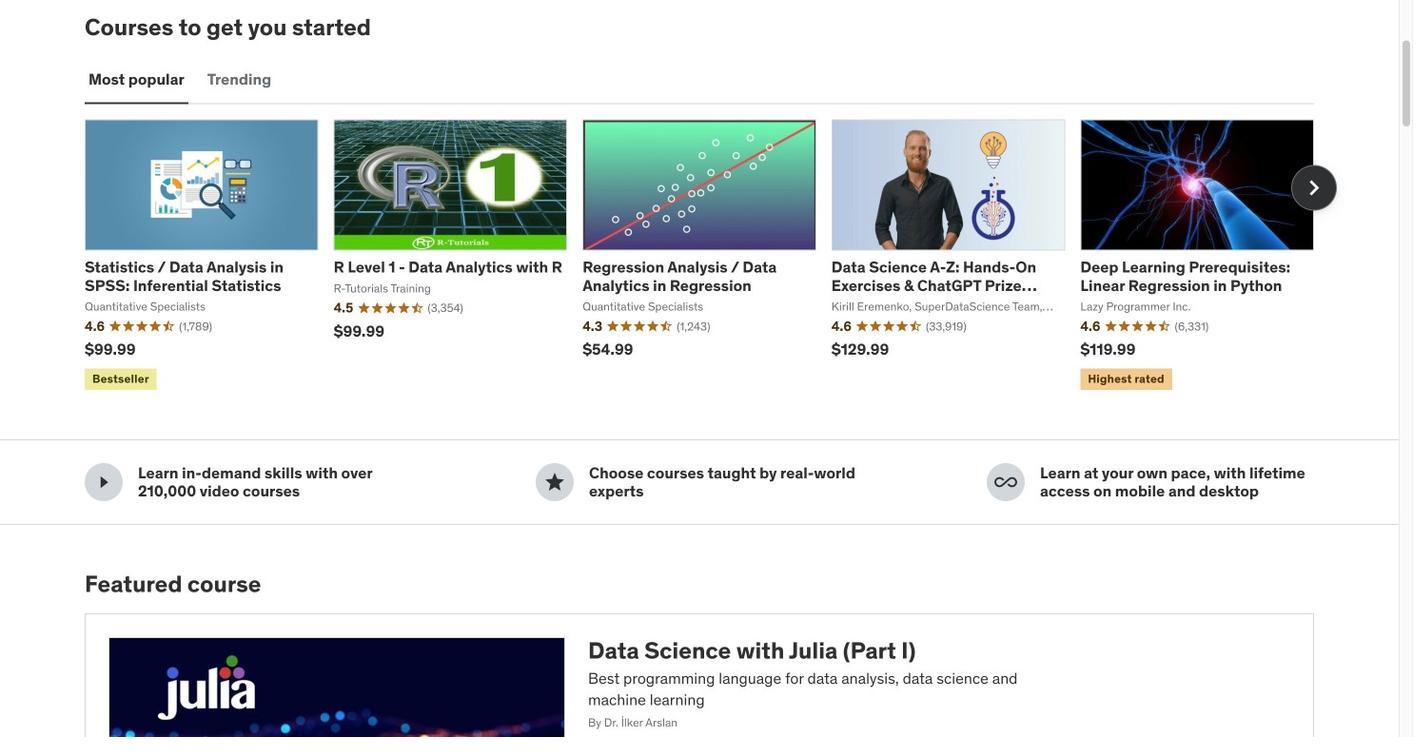 Task type: describe. For each thing, give the bounding box(es) containing it.
carousel element
[[85, 119, 1337, 394]]

1 medium image from the left
[[92, 471, 115, 494]]

2 medium image from the left
[[995, 471, 1018, 494]]



Task type: locate. For each thing, give the bounding box(es) containing it.
medium image
[[92, 471, 115, 494], [995, 471, 1018, 494]]

next image
[[1299, 173, 1330, 203]]

medium image
[[543, 471, 566, 494]]

0 horizontal spatial medium image
[[92, 471, 115, 494]]

1 horizontal spatial medium image
[[995, 471, 1018, 494]]



Task type: vqa. For each thing, say whether or not it's contained in the screenshot.
glowing
no



